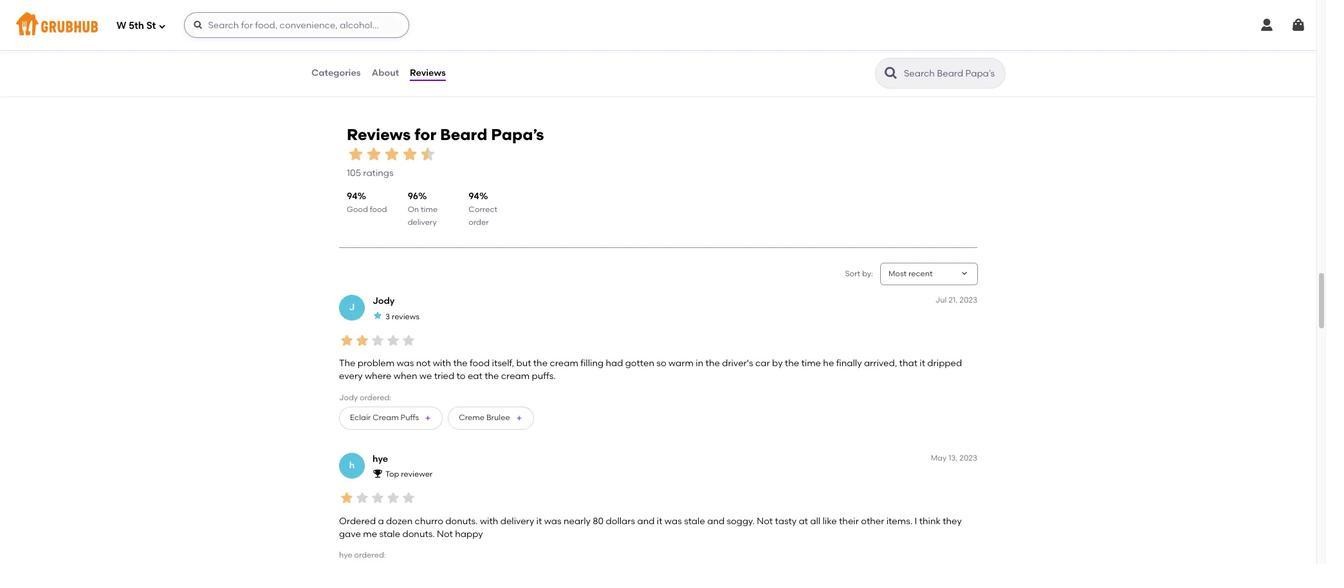 Task type: locate. For each thing, give the bounding box(es) containing it.
was
[[397, 358, 414, 369], [544, 517, 561, 527], [665, 517, 682, 527]]

dripped
[[927, 358, 962, 369]]

happy
[[455, 530, 483, 541]]

it right dollars
[[657, 517, 662, 527]]

soggy.
[[727, 517, 755, 527]]

2023
[[960, 296, 977, 305], [960, 454, 977, 463]]

1 horizontal spatial with
[[480, 517, 498, 527]]

creme
[[459, 414, 485, 423]]

94 inside 94 correct order
[[469, 191, 479, 202]]

1 vertical spatial hye
[[339, 552, 352, 561]]

1 horizontal spatial stale
[[684, 517, 705, 527]]

2023 right 21,
[[960, 296, 977, 305]]

was right dollars
[[665, 517, 682, 527]]

94 good food
[[347, 191, 387, 214]]

ordered: down where
[[360, 393, 391, 403]]

Search for food, convenience, alcohol... search field
[[184, 12, 410, 38]]

0 vertical spatial ordered:
[[360, 393, 391, 403]]

plus icon image inside eclair cream puffs button
[[424, 415, 432, 423]]

jody
[[373, 296, 395, 307], [339, 393, 358, 403]]

1 plus icon image from the left
[[424, 415, 432, 423]]

search icon image
[[883, 66, 899, 81]]

ordered: for jody ordered:
[[360, 393, 391, 403]]

0 horizontal spatial it
[[536, 517, 542, 527]]

time right "on"
[[421, 205, 438, 214]]

2 and from the left
[[707, 517, 725, 527]]

reviews for reviews for beard papa's
[[347, 125, 411, 144]]

1 vertical spatial food
[[470, 358, 490, 369]]

not
[[416, 358, 431, 369]]

0 horizontal spatial hye
[[339, 552, 352, 561]]

2 94 from the left
[[469, 191, 479, 202]]

time
[[421, 205, 438, 214], [801, 358, 821, 369]]

0 vertical spatial hye
[[373, 454, 388, 465]]

not down churro
[[437, 530, 453, 541]]

recent
[[909, 269, 933, 278]]

0 horizontal spatial svg image
[[193, 20, 204, 30]]

reviews inside button
[[410, 67, 446, 78]]

reviews up ratings
[[347, 125, 411, 144]]

stale left soggy.
[[684, 517, 705, 527]]

0 horizontal spatial plus icon image
[[424, 415, 432, 423]]

jody up the 3
[[373, 296, 395, 307]]

jody for jody
[[373, 296, 395, 307]]

1 vertical spatial reviews
[[347, 125, 411, 144]]

he
[[823, 358, 834, 369]]

stale
[[684, 517, 705, 527], [379, 530, 400, 541]]

2 2023 from the top
[[960, 454, 977, 463]]

1 vertical spatial stale
[[379, 530, 400, 541]]

categories
[[311, 67, 361, 78]]

1 horizontal spatial was
[[544, 517, 561, 527]]

cream up puffs.
[[550, 358, 578, 369]]

1 94 from the left
[[347, 191, 358, 202]]

and
[[637, 517, 655, 527], [707, 517, 725, 527]]

was up when
[[397, 358, 414, 369]]

reviewer
[[401, 471, 433, 480]]

0 vertical spatial 2023
[[960, 296, 977, 305]]

1 horizontal spatial time
[[801, 358, 821, 369]]

the right by
[[785, 358, 799, 369]]

1 horizontal spatial delivery
[[500, 517, 534, 527]]

it
[[920, 358, 925, 369], [536, 517, 542, 527], [657, 517, 662, 527]]

for
[[414, 125, 436, 144]]

it left 'nearly'
[[536, 517, 542, 527]]

2023 for ordered a dozen churro donuts. with delivery it was nearly 80 dollars and it was stale and soggy. not tasty at all like their other items. i think they gave me stale donuts. not happy
[[960, 454, 977, 463]]

j
[[349, 302, 355, 313]]

top
[[385, 471, 399, 480]]

3 reviews
[[385, 312, 420, 321]]

food right good
[[370, 205, 387, 214]]

0 horizontal spatial food
[[370, 205, 387, 214]]

gave
[[339, 530, 361, 541]]

94 up correct
[[469, 191, 479, 202]]

0 vertical spatial time
[[421, 205, 438, 214]]

1 vertical spatial cream
[[501, 371, 530, 382]]

cream down but
[[501, 371, 530, 382]]

on
[[408, 205, 419, 214]]

0 horizontal spatial delivery
[[408, 218, 437, 227]]

21,
[[949, 296, 958, 305]]

0 vertical spatial delivery
[[408, 218, 437, 227]]

0 horizontal spatial and
[[637, 517, 655, 527]]

1 horizontal spatial jody
[[373, 296, 395, 307]]

every
[[339, 371, 363, 382]]

caret down icon image
[[959, 269, 970, 279]]

delivery
[[408, 218, 437, 227], [500, 517, 534, 527]]

delivery down "on"
[[408, 218, 437, 227]]

time left he on the right
[[801, 358, 821, 369]]

94 inside 94 good food
[[347, 191, 358, 202]]

80
[[593, 517, 604, 527]]

105 ratings
[[347, 168, 394, 179]]

other
[[861, 517, 884, 527]]

delivery inside ordered a dozen churro donuts. with delivery it was nearly 80 dollars and it was stale and soggy. not tasty at all like their other items. i think they gave me stale donuts. not happy
[[500, 517, 534, 527]]

cream
[[550, 358, 578, 369], [501, 371, 530, 382]]

food inside 94 good food
[[370, 205, 387, 214]]

0 horizontal spatial jody
[[339, 393, 358, 403]]

brulee
[[486, 414, 510, 423]]

1 vertical spatial 2023
[[960, 454, 977, 463]]

plus icon image
[[424, 415, 432, 423], [515, 415, 523, 423]]

a
[[378, 517, 384, 527]]

1 vertical spatial ordered:
[[354, 552, 386, 561]]

94 up good
[[347, 191, 358, 202]]

stale down a
[[379, 530, 400, 541]]

the
[[339, 358, 355, 369]]

0 horizontal spatial 94
[[347, 191, 358, 202]]

1 vertical spatial delivery
[[500, 517, 534, 527]]

top reviewer
[[385, 471, 433, 480]]

arrived,
[[864, 358, 897, 369]]

tasty
[[775, 517, 797, 527]]

time inside 96 on time delivery
[[421, 205, 438, 214]]

puffs.
[[532, 371, 556, 382]]

1 2023 from the top
[[960, 296, 977, 305]]

may 13, 2023
[[931, 454, 977, 463]]

with inside ordered a dozen churro donuts. with delivery it was nearly 80 dollars and it was stale and soggy. not tasty at all like their other items. i think they gave me stale donuts. not happy
[[480, 517, 498, 527]]

with up happy at the bottom left
[[480, 517, 498, 527]]

donuts.
[[445, 517, 478, 527], [402, 530, 435, 541]]

plus icon image inside creme brulee button
[[515, 415, 523, 423]]

eat
[[468, 371, 482, 382]]

with
[[433, 358, 451, 369], [480, 517, 498, 527]]

1 horizontal spatial and
[[707, 517, 725, 527]]

0 horizontal spatial time
[[421, 205, 438, 214]]

1 vertical spatial jody
[[339, 393, 358, 403]]

hye for hye ordered:
[[339, 552, 352, 561]]

ordered: down me
[[354, 552, 386, 561]]

jul
[[936, 296, 947, 305]]

2 horizontal spatial it
[[920, 358, 925, 369]]

not left the tasty
[[757, 517, 773, 527]]

1 horizontal spatial donuts.
[[445, 517, 478, 527]]

the problem was not with the food itself, but the cream filling had gotten so warm in the driver's car by the time he finally arrived, that it dripped every where when we tried to eat the cream puffs.
[[339, 358, 962, 382]]

think
[[919, 517, 941, 527]]

gotten
[[625, 358, 654, 369]]

good
[[347, 205, 368, 214]]

delivery left 'nearly'
[[500, 517, 534, 527]]

reviews right about at the left
[[410, 67, 446, 78]]

ordered
[[339, 517, 376, 527]]

2 plus icon image from the left
[[515, 415, 523, 423]]

their
[[839, 517, 859, 527]]

ordered:
[[360, 393, 391, 403], [354, 552, 386, 561]]

1 horizontal spatial cream
[[550, 358, 578, 369]]

1 horizontal spatial plus icon image
[[515, 415, 523, 423]]

w 5th st
[[116, 20, 156, 31]]

food up the eat
[[470, 358, 490, 369]]

min
[[352, 15, 366, 24]]

0 horizontal spatial with
[[433, 358, 451, 369]]

plus icon image for creme brulee
[[515, 415, 523, 423]]

0 vertical spatial reviews
[[410, 67, 446, 78]]

hye down gave
[[339, 552, 352, 561]]

0 horizontal spatial donuts.
[[402, 530, 435, 541]]

3
[[385, 312, 390, 321]]

that
[[899, 358, 918, 369]]

96
[[408, 191, 418, 202]]

plus icon image right puffs
[[424, 415, 432, 423]]

dozen
[[386, 517, 413, 527]]

2 horizontal spatial svg image
[[1291, 17, 1306, 33]]

hye
[[373, 454, 388, 465], [339, 552, 352, 561]]

0 vertical spatial not
[[757, 517, 773, 527]]

categories button
[[311, 50, 361, 97]]

jody down every
[[339, 393, 358, 403]]

plus icon image right brulee on the bottom left of the page
[[515, 415, 523, 423]]

star icon image
[[347, 145, 365, 163], [365, 145, 383, 163], [383, 145, 401, 163], [401, 145, 419, 163], [419, 145, 437, 163], [419, 145, 437, 163], [373, 311, 383, 321], [339, 333, 355, 349], [355, 333, 370, 349], [370, 333, 385, 349], [385, 333, 401, 349], [401, 333, 416, 349], [339, 491, 355, 507], [355, 491, 370, 507], [370, 491, 385, 507], [385, 491, 401, 507], [401, 491, 416, 507]]

94 correct order
[[469, 191, 497, 227]]

it right that
[[920, 358, 925, 369]]

trophy icon image
[[373, 469, 383, 479]]

0 vertical spatial stale
[[684, 517, 705, 527]]

Search Beard Papa's search field
[[903, 68, 1001, 80]]

with up tried
[[433, 358, 451, 369]]

1 vertical spatial time
[[801, 358, 821, 369]]

1 vertical spatial not
[[437, 530, 453, 541]]

was left 'nearly'
[[544, 517, 561, 527]]

and right dollars
[[637, 517, 655, 527]]

0 vertical spatial with
[[433, 358, 451, 369]]

dollars
[[606, 517, 635, 527]]

svg image
[[1259, 17, 1275, 33], [1291, 17, 1306, 33], [193, 20, 204, 30]]

1 horizontal spatial 94
[[469, 191, 479, 202]]

donuts. down churro
[[402, 530, 435, 541]]

1 horizontal spatial hye
[[373, 454, 388, 465]]

order
[[469, 218, 489, 227]]

13,
[[949, 454, 958, 463]]

96 on time delivery
[[408, 191, 438, 227]]

filling
[[581, 358, 604, 369]]

0 vertical spatial cream
[[550, 358, 578, 369]]

1 horizontal spatial food
[[470, 358, 490, 369]]

ratings
[[363, 168, 394, 179]]

0 horizontal spatial was
[[397, 358, 414, 369]]

ordered a dozen churro donuts. with delivery it was nearly 80 dollars and it was stale and soggy. not tasty at all like their other items. i think they gave me stale donuts. not happy
[[339, 517, 962, 541]]

1 vertical spatial with
[[480, 517, 498, 527]]

car
[[755, 358, 770, 369]]

and left soggy.
[[707, 517, 725, 527]]

0 vertical spatial jody
[[373, 296, 395, 307]]

reviews
[[410, 67, 446, 78], [347, 125, 411, 144]]

0 vertical spatial food
[[370, 205, 387, 214]]

94
[[347, 191, 358, 202], [469, 191, 479, 202]]

the up to
[[453, 358, 468, 369]]

most
[[889, 269, 907, 278]]

hye up trophy icon
[[373, 454, 388, 465]]

eclair cream puffs
[[350, 414, 419, 423]]

2023 right 13,
[[960, 454, 977, 463]]

donuts. up happy at the bottom left
[[445, 517, 478, 527]]



Task type: vqa. For each thing, say whether or not it's contained in the screenshot.
bottommost cream
yes



Task type: describe. For each thing, give the bounding box(es) containing it.
reviews for reviews
[[410, 67, 446, 78]]

at
[[799, 517, 808, 527]]

the right the eat
[[485, 371, 499, 382]]

15–25 min 0.95 mi
[[329, 15, 366, 36]]

hye for hye
[[373, 454, 388, 465]]

1 horizontal spatial svg image
[[1259, 17, 1275, 33]]

2 horizontal spatial was
[[665, 517, 682, 527]]

by:
[[862, 269, 873, 278]]

1 vertical spatial donuts.
[[402, 530, 435, 541]]

hye ordered:
[[339, 552, 386, 561]]

h
[[349, 461, 355, 471]]

105
[[347, 168, 361, 179]]

so
[[657, 358, 666, 369]]

may
[[931, 454, 947, 463]]

about
[[372, 67, 399, 78]]

main navigation navigation
[[0, 0, 1317, 50]]

correct
[[469, 205, 497, 214]]

to
[[457, 371, 466, 382]]

puffs
[[401, 414, 419, 423]]

w
[[116, 20, 126, 31]]

items.
[[887, 517, 913, 527]]

1 horizontal spatial not
[[757, 517, 773, 527]]

in
[[696, 358, 703, 369]]

but
[[516, 358, 531, 369]]

jody ordered:
[[339, 393, 391, 403]]

plus icon image for eclair cream puffs
[[424, 415, 432, 423]]

me
[[363, 530, 377, 541]]

eclair cream puffs button
[[339, 407, 443, 430]]

reviews
[[392, 312, 420, 321]]

the right in
[[706, 358, 720, 369]]

driver's
[[722, 358, 753, 369]]

tried
[[434, 371, 454, 382]]

we
[[419, 371, 432, 382]]

churro
[[415, 517, 443, 527]]

sort
[[845, 269, 860, 278]]

was inside the problem was not with the food itself, but the cream filling had gotten so warm in the driver's car by the time he finally arrived, that it dripped every where when we tried to eat the cream puffs.
[[397, 358, 414, 369]]

0 vertical spatial donuts.
[[445, 517, 478, 527]]

0 horizontal spatial stale
[[379, 530, 400, 541]]

all
[[810, 517, 821, 527]]

food inside the problem was not with the food itself, but the cream filling had gotten so warm in the driver's car by the time he finally arrived, that it dripped every where when we tried to eat the cream puffs.
[[470, 358, 490, 369]]

st
[[146, 20, 156, 31]]

svg image
[[159, 22, 166, 30]]

jul 21, 2023
[[936, 296, 977, 305]]

papa's
[[491, 125, 544, 144]]

problem
[[358, 358, 395, 369]]

eclair
[[350, 414, 371, 423]]

like
[[823, 517, 837, 527]]

itself,
[[492, 358, 514, 369]]

they
[[943, 517, 962, 527]]

reviews for beard papa's
[[347, 125, 544, 144]]

Sort by: field
[[889, 269, 933, 280]]

the up puffs.
[[533, 358, 548, 369]]

ordered: for hye ordered:
[[354, 552, 386, 561]]

0 horizontal spatial not
[[437, 530, 453, 541]]

cream
[[373, 414, 399, 423]]

creme brulee
[[459, 414, 510, 423]]

time inside the problem was not with the food itself, but the cream filling had gotten so warm in the driver's car by the time he finally arrived, that it dripped every where when we tried to eat the cream puffs.
[[801, 358, 821, 369]]

1 and from the left
[[637, 517, 655, 527]]

most recent
[[889, 269, 933, 278]]

finally
[[836, 358, 862, 369]]

1 horizontal spatial it
[[657, 517, 662, 527]]

where
[[365, 371, 392, 382]]

jody for jody ordered:
[[339, 393, 358, 403]]

5th
[[129, 20, 144, 31]]

when
[[394, 371, 417, 382]]

0 horizontal spatial cream
[[501, 371, 530, 382]]

by
[[772, 358, 783, 369]]

0.95
[[329, 27, 345, 36]]

94 for 94 good food
[[347, 191, 358, 202]]

2023 for the problem was not with the food itself, but the cream filling had gotten so warm in the driver's car by the time he finally arrived, that it dripped every where when we tried to eat the cream puffs.
[[960, 296, 977, 305]]

94 for 94 correct order
[[469, 191, 479, 202]]

had
[[606, 358, 623, 369]]

delivery inside 96 on time delivery
[[408, 218, 437, 227]]

mi
[[347, 27, 357, 36]]

warm
[[669, 358, 694, 369]]

creme brulee button
[[448, 407, 534, 430]]

sort by:
[[845, 269, 873, 278]]

reviews button
[[409, 50, 446, 97]]

with inside the problem was not with the food itself, but the cream filling had gotten so warm in the driver's car by the time he finally arrived, that it dripped every where when we tried to eat the cream puffs.
[[433, 358, 451, 369]]

it inside the problem was not with the food itself, but the cream filling had gotten so warm in the driver's car by the time he finally arrived, that it dripped every where when we tried to eat the cream puffs.
[[920, 358, 925, 369]]

about button
[[371, 50, 400, 97]]



